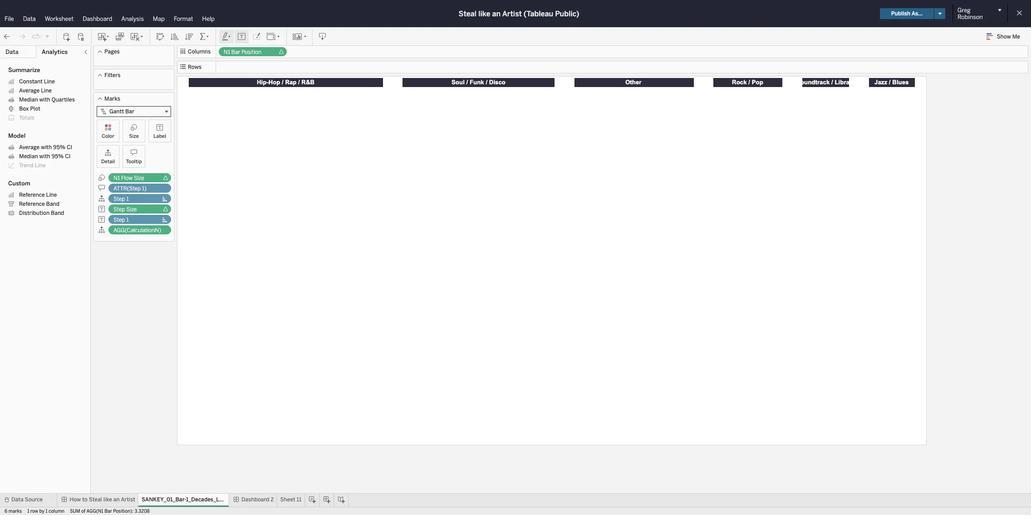 Task type: locate. For each thing, give the bounding box(es) containing it.
n1 for n1 bar position
[[224, 49, 230, 55]]

95%
[[53, 144, 65, 151], [51, 153, 64, 160]]

1 vertical spatial average
[[19, 144, 40, 151]]

artist
[[502, 9, 522, 18], [121, 497, 135, 503]]

average
[[19, 88, 40, 94], [19, 144, 40, 151]]

band
[[46, 201, 59, 207], [51, 210, 64, 216]]

1 down step size
[[126, 217, 129, 223]]

(tableau
[[524, 9, 553, 18]]

median for median with 95% ci
[[19, 153, 38, 160]]

bar left 'position'
[[231, 49, 240, 55]]

average down constant
[[19, 88, 40, 94]]

steal like an artist (tableau public)
[[459, 9, 579, 18]]

2 step 1 from the top
[[113, 217, 129, 223]]

data
[[23, 15, 36, 22], [5, 49, 19, 55], [11, 497, 23, 503]]

sankey_01_bar-
[[142, 497, 186, 503]]

0 vertical spatial step
[[113, 196, 125, 202]]

0 horizontal spatial n1
[[113, 175, 120, 182]]

2 vertical spatial step
[[113, 217, 125, 223]]

1 horizontal spatial n1
[[224, 49, 230, 55]]

with up median with 95% ci
[[41, 144, 52, 151]]

median with 95% ci
[[19, 153, 71, 160]]

dashboard up new worksheet image
[[83, 15, 112, 22]]

plot
[[30, 106, 40, 112]]

1 vertical spatial with
[[41, 144, 52, 151]]

1 step 1 from the top
[[113, 196, 129, 202]]

average down model
[[19, 144, 40, 151]]

like
[[478, 9, 490, 18], [103, 497, 112, 503]]

95% down average with 95% ci
[[51, 153, 64, 160]]

new worksheet image
[[97, 32, 110, 41]]

1 vertical spatial bar
[[104, 509, 112, 515]]

color
[[102, 133, 114, 139]]

1 vertical spatial artist
[[121, 497, 135, 503]]

line
[[44, 79, 55, 85], [41, 88, 52, 94], [35, 162, 46, 169], [46, 192, 57, 198]]

step down attr(step
[[113, 207, 125, 213]]

95% up median with 95% ci
[[53, 144, 65, 151]]

1 left row
[[27, 509, 29, 515]]

1 average from the top
[[19, 88, 40, 94]]

reference for reference line
[[19, 192, 45, 198]]

1 vertical spatial n1
[[113, 175, 120, 182]]

dashboard for dashboard 2
[[241, 497, 269, 503]]

how to steal like an artist
[[70, 497, 135, 503]]

band up distribution band
[[46, 201, 59, 207]]

file
[[5, 15, 14, 22]]

step down step size
[[113, 217, 125, 223]]

0 horizontal spatial steal
[[89, 497, 102, 503]]

worksheet
[[45, 15, 74, 22]]

1 horizontal spatial dashboard
[[241, 497, 269, 503]]

0 vertical spatial reference
[[19, 192, 45, 198]]

sankey_01_bar-1_decades_label
[[142, 497, 230, 503]]

with down 'average line'
[[39, 97, 50, 103]]

highlight image
[[221, 32, 232, 41]]

marks
[[104, 96, 120, 102]]

median
[[19, 97, 38, 103], [19, 153, 38, 160]]

1 horizontal spatial an
[[492, 9, 501, 18]]

size up the tooltip on the top left of page
[[129, 133, 139, 139]]

95% for median with 95% ci
[[51, 153, 64, 160]]

6 marks
[[5, 509, 22, 515]]

totals
[[19, 115, 34, 121]]

1 horizontal spatial artist
[[502, 9, 522, 18]]

1 vertical spatial median
[[19, 153, 38, 160]]

size up 1)
[[134, 175, 144, 182]]

average with 95% ci
[[19, 144, 72, 151]]

an up position): on the bottom left of the page
[[113, 497, 120, 503]]

sum
[[70, 509, 80, 515]]

0 vertical spatial n1
[[224, 49, 230, 55]]

box plot
[[19, 106, 40, 112]]

line for average line
[[41, 88, 52, 94]]

median up box plot
[[19, 97, 38, 103]]

flow
[[121, 175, 133, 182]]

median with quartiles
[[19, 97, 75, 103]]

dashboard
[[83, 15, 112, 22], [241, 497, 269, 503]]

1_decades_label
[[186, 497, 230, 503]]

0 vertical spatial data
[[23, 15, 36, 22]]

2 vertical spatial with
[[39, 153, 50, 160]]

1 vertical spatial dashboard
[[241, 497, 269, 503]]

step
[[113, 196, 125, 202], [113, 207, 125, 213], [113, 217, 125, 223]]

1)
[[142, 186, 147, 192]]

step 1 down step size
[[113, 217, 129, 223]]

column
[[49, 509, 64, 515]]

data up marks
[[11, 497, 23, 503]]

step up step size
[[113, 196, 125, 202]]

pause auto updates image
[[77, 32, 86, 41]]

1 vertical spatial 95%
[[51, 153, 64, 160]]

line up median with quartiles
[[41, 88, 52, 94]]

1 vertical spatial step
[[113, 207, 125, 213]]

2 vertical spatial data
[[11, 497, 23, 503]]

n1 for n1 flow size
[[113, 175, 120, 182]]

data down undo image
[[5, 49, 19, 55]]

rows
[[188, 64, 201, 70]]

ci down average with 95% ci
[[65, 153, 71, 160]]

6
[[5, 509, 7, 515]]

0 vertical spatial band
[[46, 201, 59, 207]]

with
[[39, 97, 50, 103], [41, 144, 52, 151], [39, 153, 50, 160]]

marks. press enter to open the view data window.. use arrow keys to navigate data visualization elements. image
[[179, 78, 925, 87]]

step 1 up step size
[[113, 196, 129, 202]]

1 reference from the top
[[19, 192, 45, 198]]

0 vertical spatial with
[[39, 97, 50, 103]]

size down attr(step 1)
[[126, 207, 137, 213]]

attr(step 1)
[[113, 186, 147, 192]]

an
[[492, 9, 501, 18], [113, 497, 120, 503]]

analysis
[[121, 15, 144, 22]]

with for median with 95% ci
[[39, 153, 50, 160]]

ci up median with 95% ci
[[67, 144, 72, 151]]

line up "reference band"
[[46, 192, 57, 198]]

agg(n1
[[86, 509, 103, 515]]

filters
[[104, 72, 120, 79]]

2 reference from the top
[[19, 201, 45, 207]]

constant line
[[19, 79, 55, 85]]

show me button
[[982, 30, 1028, 44]]

reference up "reference band"
[[19, 192, 45, 198]]

publish as...
[[891, 10, 923, 17]]

median up trend
[[19, 153, 38, 160]]

1 vertical spatial ci
[[65, 153, 71, 160]]

line up 'average line'
[[44, 79, 55, 85]]

1
[[126, 196, 129, 202], [126, 217, 129, 223], [27, 509, 29, 515], [45, 509, 48, 515]]

2
[[271, 497, 274, 503]]

columns
[[188, 49, 211, 55]]

show me
[[997, 34, 1020, 40]]

average for average line
[[19, 88, 40, 94]]

0 horizontal spatial artist
[[121, 497, 135, 503]]

0 vertical spatial 95%
[[53, 144, 65, 151]]

bar down how to steal like an artist
[[104, 509, 112, 515]]

0 vertical spatial like
[[478, 9, 490, 18]]

collapse image
[[83, 49, 89, 55]]

0 horizontal spatial an
[[113, 497, 120, 503]]

ci
[[67, 144, 72, 151], [65, 153, 71, 160]]

data up replay animation icon
[[23, 15, 36, 22]]

steal
[[459, 9, 477, 18], [89, 497, 102, 503]]

an left '(tableau'
[[492, 9, 501, 18]]

band for distribution band
[[51, 210, 64, 216]]

0 vertical spatial median
[[19, 97, 38, 103]]

1 horizontal spatial bar
[[231, 49, 240, 55]]

1 vertical spatial band
[[51, 210, 64, 216]]

how
[[70, 497, 81, 503]]

artist left '(tableau'
[[502, 9, 522, 18]]

1 step from the top
[[113, 196, 125, 202]]

0 horizontal spatial like
[[103, 497, 112, 503]]

size
[[129, 133, 139, 139], [134, 175, 144, 182], [126, 207, 137, 213]]

0 vertical spatial average
[[19, 88, 40, 94]]

redo image
[[17, 32, 26, 41]]

0 vertical spatial ci
[[67, 144, 72, 151]]

band down "reference band"
[[51, 210, 64, 216]]

reference up the distribution
[[19, 201, 45, 207]]

artist up position): on the bottom left of the page
[[121, 497, 135, 503]]

1 vertical spatial reference
[[19, 201, 45, 207]]

robinson
[[958, 14, 983, 20]]

0 horizontal spatial dashboard
[[83, 15, 112, 22]]

2 median from the top
[[19, 153, 38, 160]]

tooltip
[[126, 159, 142, 165]]

1 vertical spatial size
[[134, 175, 144, 182]]

1 vertical spatial step 1
[[113, 217, 129, 223]]

hide mark labels image
[[237, 32, 246, 41]]

dashboard left 2 on the left of the page
[[241, 497, 269, 503]]

1 horizontal spatial steal
[[459, 9, 477, 18]]

with for average with 95% ci
[[41, 144, 52, 151]]

position
[[241, 49, 261, 55]]

totals image
[[199, 32, 210, 41]]

0 vertical spatial dashboard
[[83, 15, 112, 22]]

1 median from the top
[[19, 97, 38, 103]]

with down average with 95% ci
[[39, 153, 50, 160]]

reference
[[19, 192, 45, 198], [19, 201, 45, 207]]

line down median with 95% ci
[[35, 162, 46, 169]]

0 vertical spatial step 1
[[113, 196, 129, 202]]

replay animation image
[[32, 32, 41, 41]]

n1 left flow
[[113, 175, 120, 182]]

reference line
[[19, 192, 57, 198]]

n1 down highlight icon
[[224, 49, 230, 55]]

n1
[[224, 49, 230, 55], [113, 175, 120, 182]]

2 average from the top
[[19, 144, 40, 151]]

show
[[997, 34, 1011, 40]]



Task type: describe. For each thing, give the bounding box(es) containing it.
0 vertical spatial an
[[492, 9, 501, 18]]

1 vertical spatial data
[[5, 49, 19, 55]]

help
[[202, 15, 215, 22]]

1 vertical spatial like
[[103, 497, 112, 503]]

to
[[82, 497, 88, 503]]

custom
[[8, 180, 30, 187]]

1 vertical spatial an
[[113, 497, 120, 503]]

0 horizontal spatial bar
[[104, 509, 112, 515]]

data source
[[11, 497, 43, 503]]

swap rows and columns image
[[156, 32, 165, 41]]

3 step from the top
[[113, 217, 125, 223]]

sort step 1 ascending by n1 bar position image
[[170, 32, 179, 41]]

0 vertical spatial bar
[[231, 49, 240, 55]]

line for trend line
[[35, 162, 46, 169]]

line for constant line
[[44, 79, 55, 85]]

n1 bar position
[[224, 49, 261, 55]]

quartiles
[[51, 97, 75, 103]]

model
[[8, 133, 25, 139]]

distribution band
[[19, 210, 64, 216]]

11
[[297, 497, 301, 503]]

ci for average with 95% ci
[[67, 144, 72, 151]]

as...
[[912, 10, 923, 17]]

of
[[81, 509, 86, 515]]

distribution
[[19, 210, 49, 216]]

replay animation image
[[44, 33, 50, 39]]

95% for average with 95% ci
[[53, 144, 65, 151]]

format
[[174, 15, 193, 22]]

line for reference line
[[46, 192, 57, 198]]

sheet
[[280, 497, 295, 503]]

trend
[[19, 162, 33, 169]]

publish as... button
[[880, 8, 934, 19]]

publish
[[891, 10, 910, 17]]

sum of agg(n1 bar position): 3.3208
[[70, 509, 150, 515]]

show/hide cards image
[[292, 32, 307, 41]]

new data source image
[[62, 32, 71, 41]]

band for reference band
[[46, 201, 59, 207]]

duplicate image
[[115, 32, 124, 41]]

0 vertical spatial steal
[[459, 9, 477, 18]]

2 step from the top
[[113, 207, 125, 213]]

step size
[[113, 207, 137, 213]]

greg
[[958, 7, 971, 14]]

map
[[153, 15, 165, 22]]

row
[[30, 509, 38, 515]]

box
[[19, 106, 29, 112]]

pages
[[104, 49, 120, 55]]

sheet 11
[[280, 497, 301, 503]]

1 vertical spatial steal
[[89, 497, 102, 503]]

average line
[[19, 88, 52, 94]]

average for average with 95% ci
[[19, 144, 40, 151]]

dashboard for dashboard
[[83, 15, 112, 22]]

2 vertical spatial size
[[126, 207, 137, 213]]

1 down attr(step
[[126, 196, 129, 202]]

agg(calculationn)
[[113, 227, 161, 234]]

greg robinson
[[958, 7, 983, 20]]

label
[[153, 133, 166, 139]]

format workbook image
[[252, 32, 261, 41]]

analytics
[[42, 49, 68, 55]]

0 vertical spatial size
[[129, 133, 139, 139]]

clear sheet image
[[130, 32, 144, 41]]

1 right by
[[45, 509, 48, 515]]

trend line
[[19, 162, 46, 169]]

1 row by 1 column
[[27, 509, 64, 515]]

source
[[25, 497, 43, 503]]

1 horizontal spatial like
[[478, 9, 490, 18]]

undo image
[[3, 32, 12, 41]]

median for median with quartiles
[[19, 97, 38, 103]]

fit image
[[266, 32, 281, 41]]

by
[[39, 509, 44, 515]]

reference for reference band
[[19, 201, 45, 207]]

dashboard 2
[[241, 497, 274, 503]]

n1 flow size
[[113, 175, 144, 182]]

me
[[1012, 34, 1020, 40]]

attr(step
[[113, 186, 141, 192]]

sort step 1 descending by n1 bar position image
[[185, 32, 194, 41]]

with for median with quartiles
[[39, 97, 50, 103]]

download image
[[318, 32, 327, 41]]

public)
[[555, 9, 579, 18]]

detail
[[101, 159, 115, 165]]

marks
[[8, 509, 22, 515]]

reference band
[[19, 201, 59, 207]]

ci for median with 95% ci
[[65, 153, 71, 160]]

3.3208
[[135, 509, 150, 515]]

0 vertical spatial artist
[[502, 9, 522, 18]]

summarize
[[8, 67, 40, 74]]

constant
[[19, 79, 43, 85]]

position):
[[113, 509, 133, 515]]



Task type: vqa. For each thing, say whether or not it's contained in the screenshot.
Ci for Average with 95% CI
yes



